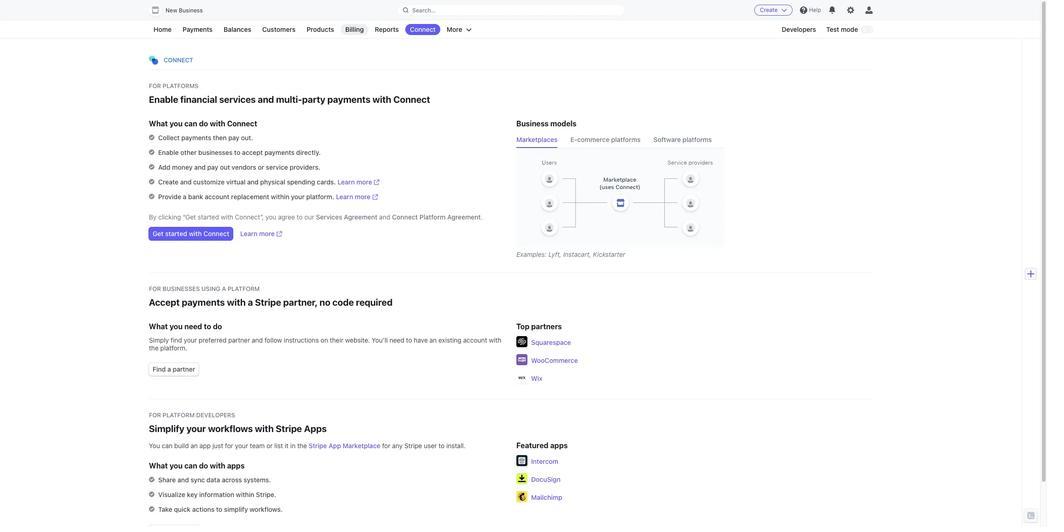 Task type: locate. For each thing, give the bounding box(es) containing it.
more up services agreement link
[[355, 193, 370, 201]]

customers
[[262, 25, 296, 33]]

stripe.
[[256, 491, 276, 498]]

more for provide a bank account replacement within your platform.
[[355, 193, 370, 201]]

payments down "using"
[[182, 297, 225, 308]]

0 vertical spatial an
[[430, 336, 437, 344]]

learn more link for platform.
[[336, 192, 378, 201]]

more
[[356, 178, 372, 186], [355, 193, 370, 201], [259, 230, 275, 237]]

1 vertical spatial create
[[158, 178, 179, 186]]

0 vertical spatial pay
[[228, 134, 239, 142]]

customize
[[193, 178, 225, 186]]

enable down collect
[[158, 148, 179, 156]]

stripe up it
[[276, 423, 302, 434]]

learn up services agreement link
[[336, 193, 353, 201]]

need right "you'll"
[[389, 336, 404, 344]]

more right cards.
[[356, 178, 372, 186]]

across
[[222, 476, 242, 484]]

more
[[447, 25, 462, 33]]

1 horizontal spatial for
[[382, 442, 390, 450]]

financial
[[180, 94, 217, 105]]

stripe left partner,
[[255, 297, 281, 308]]

0 horizontal spatial create
[[158, 178, 179, 186]]

learn more link up services agreement link
[[336, 192, 378, 201]]

1 horizontal spatial create
[[760, 6, 778, 13]]

collect
[[158, 134, 180, 142]]

platforms for software platforms
[[683, 136, 712, 143]]

services agreement link
[[316, 213, 377, 221]]

and left follow
[[252, 336, 263, 344]]

1 horizontal spatial the
[[297, 442, 307, 450]]

get started with connect button
[[149, 227, 233, 240]]

learn for platform.
[[336, 193, 353, 201]]

what for accept payments with a stripe partner, no code required
[[149, 322, 168, 331]]

payments
[[327, 94, 371, 105], [181, 134, 211, 142], [265, 148, 294, 156], [182, 297, 225, 308]]

2 horizontal spatial platforms
[[683, 136, 712, 143]]

app
[[329, 442, 341, 450]]

key
[[187, 491, 198, 498]]

to down visualize key information within stripe.
[[216, 505, 222, 513]]

create up developers link
[[760, 6, 778, 13]]

what for enable financial services and multi-party payments with connect
[[149, 119, 168, 128]]

for businesses using a platform accept payments with a stripe partner, no code required
[[149, 285, 393, 308]]

2 vertical spatial for
[[149, 411, 161, 419]]

you up share
[[170, 462, 183, 470]]

0 vertical spatial enable
[[149, 94, 178, 105]]

marketplaces button
[[516, 133, 563, 148]]

software platforms
[[653, 136, 712, 143]]

stripe left app
[[309, 442, 327, 450]]

0 vertical spatial account
[[205, 193, 229, 201]]

0 vertical spatial for
[[149, 82, 161, 89]]

started right the "get on the left of the page
[[198, 213, 219, 221]]

your up app
[[186, 423, 206, 434]]

0 vertical spatial apps
[[550, 441, 568, 450]]

for for enable financial services and multi-party payments with connect
[[149, 82, 161, 89]]

0 horizontal spatial need
[[184, 322, 202, 331]]

your right find
[[184, 336, 197, 344]]

visualize
[[158, 491, 185, 498]]

for inside for platforms enable financial services and multi-party payments with connect
[[149, 82, 161, 89]]

providers.
[[290, 163, 320, 171]]

1 vertical spatial what
[[149, 322, 168, 331]]

or left list
[[266, 442, 273, 450]]

businesses down then
[[198, 148, 232, 156]]

within
[[271, 193, 289, 201], [236, 491, 254, 498]]

you
[[170, 119, 183, 128], [266, 213, 276, 221], [170, 322, 183, 331], [170, 462, 183, 470]]

0 vertical spatial learn more
[[338, 178, 372, 186]]

business inside button
[[179, 7, 203, 14]]

preferred
[[199, 336, 226, 344]]

more button
[[442, 24, 476, 35]]

1 horizontal spatial platform.
[[306, 193, 334, 201]]

learn down "connect","
[[240, 230, 257, 237]]

platform. inside simply find your preferred partner and follow instructions on their website. you'll need to have an existing account with the platform.
[[160, 344, 187, 352]]

2 vertical spatial learn more
[[240, 230, 275, 237]]

1 vertical spatial more
[[355, 193, 370, 201]]

2 what from the top
[[149, 322, 168, 331]]

notifications image
[[829, 6, 836, 14]]

what up share
[[149, 462, 168, 470]]

pay left the out.
[[228, 134, 239, 142]]

1 horizontal spatial an
[[430, 336, 437, 344]]

for left any
[[382, 442, 390, 450]]

examples: lyft, instacart, kickstarter
[[516, 250, 625, 258]]

do up preferred
[[213, 322, 222, 331]]

for inside for platform developers simplify your workflows with stripe apps
[[149, 411, 161, 419]]

get started with connect
[[153, 230, 229, 237]]

do up collect payments then pay out.
[[199, 119, 208, 128]]

agreement
[[344, 213, 377, 221], [447, 213, 481, 221]]

platform. up find a partner
[[160, 344, 187, 352]]

3 for from the top
[[149, 411, 161, 419]]

platforms right software
[[683, 136, 712, 143]]

1 vertical spatial learn more
[[336, 193, 370, 201]]

an left app
[[191, 442, 198, 450]]

0 vertical spatial within
[[271, 193, 289, 201]]

0 horizontal spatial the
[[149, 344, 159, 352]]

service
[[266, 163, 288, 171]]

add
[[158, 163, 170, 171]]

1 horizontal spatial platform
[[228, 285, 260, 292]]

featured apps
[[516, 441, 568, 450]]

0 horizontal spatial account
[[205, 193, 229, 201]]

1 vertical spatial within
[[236, 491, 254, 498]]

2 for from the top
[[149, 285, 161, 292]]

0 vertical spatial learn
[[338, 178, 355, 186]]

apps
[[304, 423, 327, 434]]

to inside simply find your preferred partner and follow instructions on their website. you'll need to have an existing account with the platform.
[[406, 336, 412, 344]]

need up preferred
[[184, 322, 202, 331]]

your
[[291, 193, 305, 201], [184, 336, 197, 344], [186, 423, 206, 434], [235, 442, 248, 450]]

and right services agreement link
[[379, 213, 390, 221]]

0 vertical spatial platform
[[228, 285, 260, 292]]

agreement right 'services' at the left
[[344, 213, 377, 221]]

started down clicking
[[165, 230, 187, 237]]

take quick actions to simplify workflows.
[[158, 505, 283, 513]]

1 horizontal spatial or
[[266, 442, 273, 450]]

business
[[179, 7, 203, 14], [516, 119, 549, 128]]

by clicking "get started with connect", you agree to our services agreement and connect platform agreement .
[[149, 213, 483, 221]]

then
[[213, 134, 227, 142]]

1 horizontal spatial partner
[[228, 336, 250, 344]]

1 vertical spatial do
[[213, 322, 222, 331]]

you up find
[[170, 322, 183, 331]]

wix link
[[531, 374, 543, 383]]

platforms inside for platforms enable financial services and multi-party payments with connect
[[163, 82, 199, 89]]

1 vertical spatial account
[[463, 336, 487, 344]]

your left team
[[235, 442, 248, 450]]

simplify
[[149, 423, 184, 434]]

find
[[171, 336, 182, 344]]

and inside for platforms enable financial services and multi-party payments with connect
[[258, 94, 274, 105]]

1 vertical spatial platform.
[[160, 344, 187, 352]]

the right the in
[[297, 442, 307, 450]]

business right new on the left top
[[179, 7, 203, 14]]

learn more for provide a bank account replacement within your platform.
[[336, 193, 370, 201]]

and
[[258, 94, 274, 105], [194, 163, 206, 171], [180, 178, 192, 186], [247, 178, 259, 186], [379, 213, 390, 221], [252, 336, 263, 344], [178, 476, 189, 484]]

for platforms enable financial services and multi-party payments with connect
[[149, 82, 430, 105]]

0 horizontal spatial or
[[258, 163, 264, 171]]

just
[[212, 442, 223, 450]]

within up simplify
[[236, 491, 254, 498]]

payments up service
[[265, 148, 294, 156]]

with inside simply find your preferred partner and follow instructions on their website. you'll need to have an existing account with the platform.
[[489, 336, 501, 344]]

agreement right platform
[[447, 213, 481, 221]]

to left have
[[406, 336, 412, 344]]

what up simply
[[149, 322, 168, 331]]

can right you
[[162, 442, 172, 450]]

1 horizontal spatial agreement
[[447, 213, 481, 221]]

lyft,
[[548, 250, 561, 258]]

enable other businesses to accept payments directly.
[[158, 148, 321, 156]]

1 vertical spatial started
[[165, 230, 187, 237]]

0 horizontal spatial for
[[225, 442, 233, 450]]

can
[[184, 119, 197, 128], [162, 442, 172, 450], [184, 462, 197, 470]]

businesses up "accept"
[[163, 285, 200, 292]]

platform
[[228, 285, 260, 292], [163, 411, 195, 419]]

0 horizontal spatial an
[[191, 442, 198, 450]]

to left our
[[297, 213, 303, 221]]

started
[[198, 213, 219, 221], [165, 230, 187, 237]]

0 horizontal spatial platform
[[163, 411, 195, 419]]

the up find
[[149, 344, 159, 352]]

create inside button
[[760, 6, 778, 13]]

3 what from the top
[[149, 462, 168, 470]]

cards.
[[317, 178, 336, 186]]

0 horizontal spatial pay
[[207, 163, 218, 171]]

pay for out.
[[228, 134, 239, 142]]

partner inside find a partner link
[[173, 365, 195, 373]]

out
[[220, 163, 230, 171]]

products
[[307, 25, 334, 33]]

your inside simply find your preferred partner and follow instructions on their website. you'll need to have an existing account with the platform.
[[184, 336, 197, 344]]

within down physical
[[271, 193, 289, 201]]

1 vertical spatial apps
[[227, 462, 245, 470]]

learn right cards.
[[338, 178, 355, 186]]

0 horizontal spatial partner
[[173, 365, 195, 373]]

0 vertical spatial learn more link
[[338, 178, 379, 187]]

more down "connect","
[[259, 230, 275, 237]]

1 what from the top
[[149, 119, 168, 128]]

apps up across
[[227, 462, 245, 470]]

1 vertical spatial can
[[162, 442, 172, 450]]

account down customize
[[205, 193, 229, 201]]

1 vertical spatial learn
[[336, 193, 353, 201]]

do up sync
[[199, 462, 208, 470]]

can up collect payments then pay out.
[[184, 119, 197, 128]]

2 agreement from the left
[[447, 213, 481, 221]]

e-
[[570, 136, 577, 143]]

learn more right cards.
[[338, 178, 372, 186]]

apps
[[550, 441, 568, 450], [227, 462, 245, 470]]

1 vertical spatial pay
[[207, 163, 218, 171]]

need inside simply find your preferred partner and follow instructions on their website. you'll need to have an existing account with the platform.
[[389, 336, 404, 344]]

an right have
[[430, 336, 437, 344]]

0 vertical spatial started
[[198, 213, 219, 221]]

0 vertical spatial create
[[760, 6, 778, 13]]

1 vertical spatial partner
[[173, 365, 195, 373]]

1 horizontal spatial pay
[[228, 134, 239, 142]]

payments right party
[[327, 94, 371, 105]]

platform.
[[306, 193, 334, 201], [160, 344, 187, 352]]

partner right find
[[173, 365, 195, 373]]

or left service
[[258, 163, 264, 171]]

your down spending
[[291, 193, 305, 201]]

create for create
[[760, 6, 778, 13]]

platforms for for platforms enable financial services and multi-party payments with connect
[[163, 82, 199, 89]]

software
[[653, 136, 681, 143]]

for inside the for businesses using a platform accept payments with a stripe partner, no code required
[[149, 285, 161, 292]]

workflows
[[208, 423, 253, 434]]

0 vertical spatial do
[[199, 119, 208, 128]]

no
[[320, 297, 330, 308]]

platforms up financial
[[163, 82, 199, 89]]

2 vertical spatial do
[[199, 462, 208, 470]]

add money and pay out vendors or service providers.
[[158, 163, 320, 171]]

partner right preferred
[[228, 336, 250, 344]]

and left multi-
[[258, 94, 274, 105]]

account
[[205, 193, 229, 201], [463, 336, 487, 344]]

platform. down cards.
[[306, 193, 334, 201]]

1 vertical spatial platform
[[163, 411, 195, 419]]

collect payments then pay out.
[[158, 134, 253, 142]]

2 for from the left
[[382, 442, 390, 450]]

for right just
[[225, 442, 233, 450]]

learn more link right cards.
[[338, 178, 379, 187]]

docusign link
[[531, 475, 561, 484]]

0 horizontal spatial within
[[236, 491, 254, 498]]

1 vertical spatial an
[[191, 442, 198, 450]]

you up collect
[[170, 119, 183, 128]]

do
[[199, 119, 208, 128], [213, 322, 222, 331], [199, 462, 208, 470]]

commerce
[[577, 136, 610, 143]]

learn more link down "connect","
[[240, 229, 282, 238]]

find
[[153, 365, 166, 373]]

simplify
[[224, 505, 248, 513]]

.
[[481, 213, 483, 221]]

can up sync
[[184, 462, 197, 470]]

1 vertical spatial enable
[[158, 148, 179, 156]]

apps up intercom
[[550, 441, 568, 450]]

pay left out
[[207, 163, 218, 171]]

2 vertical spatial what
[[149, 462, 168, 470]]

1 for from the top
[[149, 82, 161, 89]]

1 horizontal spatial within
[[271, 193, 289, 201]]

create up provide
[[158, 178, 179, 186]]

payments link
[[178, 24, 217, 35]]

1 horizontal spatial need
[[389, 336, 404, 344]]

you for what you can do with apps
[[170, 462, 183, 470]]

0 vertical spatial can
[[184, 119, 197, 128]]

1 horizontal spatial business
[[516, 119, 549, 128]]

what
[[149, 119, 168, 128], [149, 322, 168, 331], [149, 462, 168, 470]]

2 vertical spatial can
[[184, 462, 197, 470]]

0 vertical spatial business
[[179, 7, 203, 14]]

1 horizontal spatial account
[[463, 336, 487, 344]]

existing
[[438, 336, 461, 344]]

what up collect
[[149, 119, 168, 128]]

0 horizontal spatial started
[[165, 230, 187, 237]]

0 horizontal spatial platform.
[[160, 344, 187, 352]]

1 vertical spatial or
[[266, 442, 273, 450]]

2 vertical spatial learn
[[240, 230, 257, 237]]

help button
[[796, 3, 825, 18]]

account right "existing"
[[463, 336, 487, 344]]

1 horizontal spatial started
[[198, 213, 219, 221]]

platform right "using"
[[228, 285, 260, 292]]

0 horizontal spatial platforms
[[163, 82, 199, 89]]

enable left financial
[[149, 94, 178, 105]]

0 horizontal spatial agreement
[[344, 213, 377, 221]]

create for create and customize virtual and physical spending cards.
[[158, 178, 179, 186]]

0 vertical spatial more
[[356, 178, 372, 186]]

systems.
[[244, 476, 271, 484]]

platform up simplify
[[163, 411, 195, 419]]

0 vertical spatial the
[[149, 344, 159, 352]]

to up preferred
[[204, 322, 211, 331]]

1 vertical spatial the
[[297, 442, 307, 450]]

1 vertical spatial for
[[149, 285, 161, 292]]

provide
[[158, 193, 181, 201]]

1 vertical spatial businesses
[[163, 285, 200, 292]]

test
[[826, 25, 839, 33]]

business up marketplaces
[[516, 119, 549, 128]]

need
[[184, 322, 202, 331], [389, 336, 404, 344]]

can for what you can do with apps
[[184, 462, 197, 470]]

platforms right commerce
[[611, 136, 641, 143]]

0 vertical spatial what
[[149, 119, 168, 128]]

for platform developers simplify your workflows with stripe apps
[[149, 411, 327, 434]]

any
[[392, 442, 403, 450]]

code
[[332, 297, 354, 308]]

learn more
[[338, 178, 372, 186], [336, 193, 370, 201], [240, 230, 275, 237]]

0 vertical spatial partner
[[228, 336, 250, 344]]

learn more down "connect","
[[240, 230, 275, 237]]

find a partner
[[153, 365, 195, 373]]

learn more up services agreement link
[[336, 193, 370, 201]]

1 for from the left
[[225, 442, 233, 450]]

payments down 'what you can do with connect' on the left top of the page
[[181, 134, 211, 142]]

learn more link
[[338, 178, 379, 187], [336, 192, 378, 201], [240, 229, 282, 238]]

platform inside the for businesses using a platform accept payments with a stripe partner, no code required
[[228, 285, 260, 292]]

0 horizontal spatial business
[[179, 7, 203, 14]]

physical
[[260, 178, 285, 186]]

an inside simply find your preferred partner and follow instructions on their website. you'll need to have an existing account with the platform.
[[430, 336, 437, 344]]

with inside for platform developers simplify your workflows with stripe apps
[[255, 423, 274, 434]]

products link
[[302, 24, 339, 35]]

1 vertical spatial learn more link
[[336, 192, 378, 201]]

1 vertical spatial need
[[389, 336, 404, 344]]



Task type: vqa. For each thing, say whether or not it's contained in the screenshot.
spending
yes



Task type: describe. For each thing, give the bounding box(es) containing it.
directly.
[[296, 148, 321, 156]]

help
[[809, 6, 821, 13]]

learn more for create and customize virtual and physical spending cards.
[[338, 178, 372, 186]]

out.
[[241, 134, 253, 142]]

connect inside 'link'
[[410, 25, 436, 33]]

intercom
[[531, 457, 558, 465]]

stripe inside the for businesses using a platform accept payments with a stripe partner, no code required
[[255, 297, 281, 308]]

2 vertical spatial more
[[259, 230, 275, 237]]

can for what you can do with connect
[[184, 119, 197, 128]]

vendors
[[232, 163, 256, 171]]

do for apps
[[199, 462, 208, 470]]

money
[[172, 163, 193, 171]]

test mode
[[826, 25, 858, 33]]

simply
[[149, 336, 169, 344]]

1 vertical spatial business
[[516, 119, 549, 128]]

developers link
[[777, 24, 821, 35]]

top
[[516, 322, 530, 331]]

bank
[[188, 193, 203, 201]]

new business
[[166, 7, 203, 14]]

you for what you can do with connect
[[170, 119, 183, 128]]

actions
[[192, 505, 214, 513]]

you
[[149, 442, 160, 450]]

build
[[174, 442, 189, 450]]

reports
[[375, 25, 399, 33]]

examples:
[[516, 250, 547, 258]]

connect platform agreement link
[[392, 213, 481, 221]]

by
[[149, 213, 157, 221]]

1 horizontal spatial platforms
[[611, 136, 641, 143]]

connect inside for platforms enable financial services and multi-party payments with connect
[[393, 94, 430, 105]]

get
[[153, 230, 163, 237]]

you can build an app just for your team or list it in the stripe app marketplace for any stripe user to install.
[[149, 442, 466, 450]]

instructions
[[284, 336, 319, 344]]

learn for cards.
[[338, 178, 355, 186]]

share and sync data across systems.
[[158, 476, 271, 484]]

services
[[219, 94, 256, 105]]

1 horizontal spatial apps
[[550, 441, 568, 450]]

have
[[414, 336, 428, 344]]

0 vertical spatial businesses
[[198, 148, 232, 156]]

squarespace
[[531, 338, 571, 346]]

new business button
[[149, 4, 212, 17]]

mode
[[841, 25, 858, 33]]

Search… search field
[[398, 4, 624, 16]]

stripe inside for platform developers simplify your workflows with stripe apps
[[276, 423, 302, 434]]

you for what you need to do
[[170, 322, 183, 331]]

and up customize
[[194, 163, 206, 171]]

pay for out
[[207, 163, 218, 171]]

team
[[250, 442, 265, 450]]

reports link
[[370, 24, 403, 35]]

for for simplify your workflows with stripe apps
[[149, 411, 161, 419]]

developers
[[196, 411, 235, 419]]

learn more link for cards.
[[338, 178, 379, 187]]

required
[[356, 297, 393, 308]]

you'll
[[372, 336, 388, 344]]

Search… text field
[[398, 4, 624, 16]]

information
[[199, 491, 234, 498]]

clicking
[[158, 213, 181, 221]]

payments inside for platforms enable financial services and multi-party payments with connect
[[327, 94, 371, 105]]

search…
[[412, 7, 436, 14]]

connect
[[164, 56, 193, 64]]

on
[[321, 336, 328, 344]]

businesses inside the for businesses using a platform accept payments with a stripe partner, no code required
[[163, 285, 200, 292]]

stripe right any
[[404, 442, 422, 450]]

e-commerce platforms button
[[570, 133, 646, 148]]

it
[[285, 442, 289, 450]]

balances
[[224, 25, 251, 33]]

spending
[[287, 178, 315, 186]]

for for accept payments with a stripe partner, no code required
[[149, 285, 161, 292]]

and down money
[[180, 178, 192, 186]]

sync
[[191, 476, 205, 484]]

0 vertical spatial need
[[184, 322, 202, 331]]

your inside for platform developers simplify your workflows with stripe apps
[[186, 423, 206, 434]]

with inside button
[[189, 230, 202, 237]]

0 vertical spatial platform.
[[306, 193, 334, 201]]

1 agreement from the left
[[344, 213, 377, 221]]

started inside button
[[165, 230, 187, 237]]

platform business models examples tab list
[[516, 133, 725, 148]]

enable inside for platforms enable financial services and multi-party payments with connect
[[149, 94, 178, 105]]

what you can do with apps
[[149, 462, 245, 470]]

intercom link
[[531, 457, 558, 466]]

connect",
[[235, 213, 264, 221]]

payments
[[183, 25, 213, 33]]

mailchimp
[[531, 493, 562, 501]]

with inside the for businesses using a platform accept payments with a stripe partner, no code required
[[227, 297, 246, 308]]

2 vertical spatial learn more link
[[240, 229, 282, 238]]

wix
[[531, 374, 543, 382]]

stripe app marketplace link
[[309, 442, 380, 450]]

billing
[[345, 25, 364, 33]]

balances link
[[219, 24, 256, 35]]

partner,
[[283, 297, 318, 308]]

e-commerce platforms
[[570, 136, 641, 143]]

account inside simply find your preferred partner and follow instructions on their website. you'll need to have an existing account with the platform.
[[463, 336, 487, 344]]

what you need to do
[[149, 322, 222, 331]]

kickstarter
[[593, 250, 625, 258]]

and up the 'replacement'
[[247, 178, 259, 186]]

platform inside for platform developers simplify your workflows with stripe apps
[[163, 411, 195, 419]]

with inside for platforms enable financial services and multi-party payments with connect
[[373, 94, 391, 105]]

what you can do with connect
[[149, 119, 257, 128]]

0 horizontal spatial apps
[[227, 462, 245, 470]]

list
[[274, 442, 283, 450]]

more for create and customize virtual and physical spending cards.
[[356, 178, 372, 186]]

quick
[[174, 505, 191, 513]]

take
[[158, 505, 172, 513]]

partner inside simply find your preferred partner and follow instructions on their website. you'll need to have an existing account with the platform.
[[228, 336, 250, 344]]

accept
[[242, 148, 263, 156]]

you left agree
[[266, 213, 276, 221]]

app
[[199, 442, 211, 450]]

replacement
[[231, 193, 269, 201]]

and inside simply find your preferred partner and follow instructions on their website. you'll need to have an existing account with the platform.
[[252, 336, 263, 344]]

and left sync
[[178, 476, 189, 484]]

payments inside the for businesses using a platform accept payments with a stripe partner, no code required
[[182, 297, 225, 308]]

multi-
[[276, 94, 302, 105]]

data
[[207, 476, 220, 484]]

docusign
[[531, 475, 561, 483]]

models
[[550, 119, 577, 128]]

platform
[[419, 213, 446, 221]]

developers
[[782, 25, 816, 33]]

do for connect
[[199, 119, 208, 128]]

install.
[[446, 442, 466, 450]]

woocommerce link
[[531, 356, 578, 365]]

the inside simply find your preferred partner and follow instructions on their website. you'll need to have an existing account with the platform.
[[149, 344, 159, 352]]

0 vertical spatial or
[[258, 163, 264, 171]]

in
[[290, 442, 296, 450]]

our
[[304, 213, 314, 221]]

to up add money and pay out vendors or service providers.
[[234, 148, 240, 156]]

top partners
[[516, 322, 562, 331]]

marketplace
[[343, 442, 380, 450]]

share
[[158, 476, 176, 484]]

to right user
[[439, 442, 445, 450]]

squarespace link
[[531, 338, 571, 347]]

connect inside button
[[203, 230, 229, 237]]



